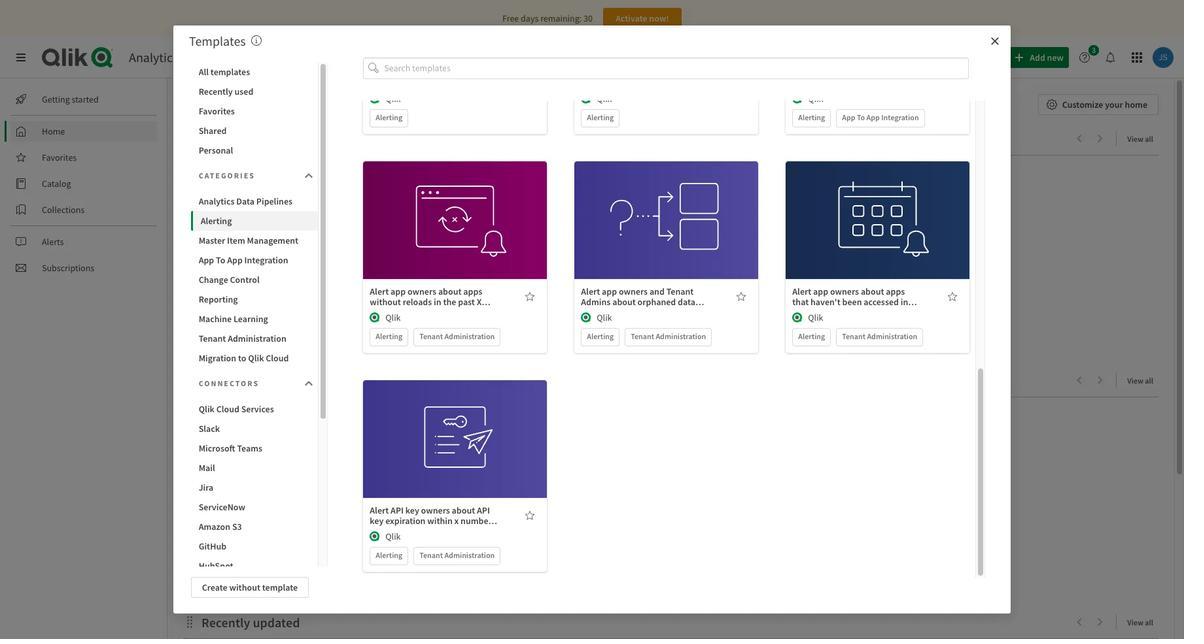 Task type: describe. For each thing, give the bounding box(es) containing it.
favorites inside button
[[199, 105, 235, 117]]

alert for alert app owners about apps that haven't been accessed in the last 28 days.
[[793, 286, 812, 297]]

x
[[454, 515, 459, 527]]

migration to qlik cloud button
[[191, 349, 318, 368]]

home inside navigation pane element
[[42, 126, 65, 137]]

of
[[370, 526, 378, 538]]

machine learning button
[[191, 309, 318, 329]]

connectors
[[199, 379, 259, 389]]

10 for analytics
[[236, 307, 244, 316]]

add to favorites image
[[525, 292, 535, 302]]

getting
[[42, 94, 70, 105]]

services inside "button"
[[241, 404, 274, 415]]

machine learning
[[199, 313, 268, 325]]

add to favorites image for alert app owners and tenant admins about orphaned data connections
[[736, 292, 747, 302]]

close sidebar menu image
[[16, 52, 26, 63]]

analytics data pipelines
[[199, 196, 293, 207]]

collections link
[[10, 200, 157, 221]]

use template for alert app owners about apps that haven't been accessed in the last 28 days.
[[852, 200, 904, 212]]

qlik inside migration to qlik cloud button
[[248, 353, 264, 364]]

s3
[[232, 521, 242, 533]]

administration for alert api key owners about api key expiration within x number of days.
[[445, 551, 495, 560]]

personal
[[199, 145, 233, 156]]

alert for alert api key owners about api key expiration within x number of days.
[[370, 505, 389, 517]]

migration
[[199, 353, 236, 364]]

days. inside alert api key owners about api key expiration within x number of days.
[[380, 526, 401, 538]]

admins
[[581, 296, 611, 308]]

categories
[[199, 171, 255, 181]]

app for reloads
[[391, 286, 406, 297]]

home inside main content
[[183, 94, 223, 115]]

Search text field
[[686, 47, 894, 68]]

shared
[[199, 125, 227, 137]]

2 api from the left
[[477, 505, 490, 517]]

home link
[[10, 121, 157, 142]]

details button for alert api key owners about api key expiration within x number of days.
[[414, 443, 496, 464]]

details for alert app owners about apps without reloads in the past x days.
[[442, 229, 469, 241]]

updated for analytics to explore
[[206, 307, 235, 316]]

learning
[[234, 313, 268, 325]]

tenant for alert app owners about apps that haven't been accessed in the last 28 days.
[[842, 331, 866, 341]]

hubspot
[[199, 561, 233, 573]]

about inside "alert app owners about apps without reloads in the past x days."
[[438, 286, 462, 297]]

collections
[[42, 204, 85, 216]]

mail
[[199, 463, 215, 474]]

without inside button
[[229, 582, 260, 594]]

qlik cloud services button
[[191, 400, 318, 419]]

change control
[[199, 274, 260, 286]]

alert app owners about apps without reloads in the past x days.
[[370, 286, 482, 318]]

that
[[793, 296, 809, 308]]

details for alert app owners and tenant admins about orphaned data connections
[[653, 229, 680, 241]]

owners for haven't
[[830, 286, 859, 297]]

analytics for analytics data pipelines
[[199, 196, 235, 207]]

subscriptions
[[42, 262, 94, 274]]

master
[[199, 235, 225, 247]]

control
[[230, 274, 260, 286]]

alerting inside button
[[201, 215, 232, 227]]

github
[[199, 541, 226, 553]]

minutes for to
[[245, 307, 272, 316]]

tenant inside alert app owners and tenant admins about orphaned data connections
[[667, 286, 694, 297]]

qlik image for alert app owners and tenant admins about orphaned data connections
[[581, 313, 592, 323]]

ask insight advisor button
[[902, 47, 1004, 68]]

favorites button
[[191, 101, 318, 121]]

analytics for analytics services
[[129, 49, 178, 65]]

to inside button
[[216, 255, 225, 266]]

alert app owners and tenant admins about orphaned data connections
[[581, 286, 695, 318]]

1 api from the left
[[391, 505, 404, 517]]

details for alert app owners about apps that haven't been accessed in the last 28 days.
[[864, 229, 891, 241]]

your
[[1105, 99, 1123, 111]]

create without template button
[[191, 578, 309, 599]]

recently updated link
[[202, 615, 305, 631]]

apps for past
[[463, 286, 482, 297]]

catalog
[[42, 178, 71, 190]]

first for recently used
[[192, 535, 209, 546]]

analytics to explore
[[202, 131, 312, 147]]

0 vertical spatial integration
[[881, 112, 919, 122]]

alerts link
[[10, 232, 157, 253]]

item
[[227, 235, 245, 247]]

jacob simon image for analytics
[[192, 306, 203, 317]]

cloud inside "button"
[[216, 404, 239, 415]]

all templates button
[[191, 62, 318, 82]]

recently used inside the home main content
[[202, 373, 280, 389]]

template for alert app owners and tenant admins about orphaned data connections
[[657, 200, 693, 212]]

jacob simon image for recently
[[192, 548, 203, 559]]

migration to qlik cloud
[[199, 353, 289, 364]]

owners for reloads
[[408, 286, 436, 297]]

microsoft
[[199, 443, 235, 455]]

to for qlik
[[238, 353, 246, 364]]

apps for in
[[886, 286, 905, 297]]

qlik image for alert app owners about apps without reloads in the past x days.
[[370, 313, 380, 323]]

owners inside alert api key owners about api key expiration within x number of days.
[[421, 505, 450, 517]]

0 vertical spatial services
[[181, 49, 226, 65]]

microsoft teams
[[199, 443, 262, 455]]

integration inside button
[[244, 255, 288, 266]]

qlik image for alert app owners about apps that haven't been accessed in the last 28 days.
[[793, 313, 803, 323]]

without inside "alert app owners about apps without reloads in the past x days."
[[370, 296, 401, 308]]

about inside alert app owners and tenant admins about orphaned data connections
[[613, 296, 636, 308]]

to for explore
[[255, 131, 267, 147]]

in inside "alert app owners about apps without reloads in the past x days."
[[434, 296, 441, 308]]

github button
[[191, 537, 318, 557]]

connections
[[581, 307, 629, 318]]

minutes for used
[[245, 549, 272, 558]]

details button for alert app owners and tenant admins about orphaned data connections
[[626, 224, 708, 245]]

activate
[[616, 12, 647, 24]]

template for alert app owners about apps that haven't been accessed in the last 28 days.
[[868, 200, 904, 212]]

free days remaining: 30
[[503, 12, 593, 24]]

view all link for recently used
[[1128, 372, 1159, 389]]

app to app integration inside button
[[199, 255, 288, 266]]

free
[[503, 12, 519, 24]]

amazon
[[199, 521, 230, 533]]

create without template
[[202, 582, 298, 594]]

started
[[72, 94, 99, 105]]

change
[[199, 274, 228, 286]]

tenant administration button
[[191, 329, 318, 349]]

use template button for alert api key owners about api key expiration within x number of days.
[[414, 415, 496, 436]]

3 view all link from the top
[[1128, 614, 1159, 631]]

pipelines
[[256, 196, 293, 207]]

template for alert api key owners about api key expiration within x number of days.
[[446, 419, 481, 431]]

analytics data pipelines button
[[191, 192, 318, 211]]

analytics services element
[[129, 49, 226, 65]]

first app for recently used
[[192, 535, 226, 546]]

insight
[[939, 52, 966, 63]]

administration inside "button"
[[228, 333, 286, 345]]

x
[[477, 296, 482, 308]]

view for analytics to explore
[[1128, 134, 1144, 144]]

shared button
[[191, 121, 318, 141]]

within
[[427, 515, 453, 527]]

the inside alert app owners about apps that haven't been accessed in the last 28 days.
[[793, 307, 806, 318]]

expiration
[[385, 515, 426, 527]]

use for orphaned
[[641, 200, 655, 212]]

all templates
[[199, 66, 250, 78]]

activate now!
[[616, 12, 669, 24]]

days
[[521, 12, 539, 24]]

master item management
[[199, 235, 298, 247]]

analytics for analytics to explore
[[202, 131, 253, 147]]

view all for recently used
[[1128, 376, 1154, 386]]

searchbar element
[[665, 47, 894, 68]]

0 horizontal spatial key
[[370, 515, 384, 527]]

28
[[824, 307, 833, 318]]

ask insight advisor
[[923, 52, 998, 63]]

use for expiration
[[429, 419, 444, 431]]

tenant administration for alert api key owners about api key expiration within x number of days.
[[420, 551, 495, 560]]

template for alert app owners about apps without reloads in the past x days.
[[446, 200, 481, 212]]

0 vertical spatial app to app integration
[[842, 112, 919, 122]]

subscriptions link
[[10, 258, 157, 279]]

all for recently used
[[1145, 376, 1154, 386]]

data
[[678, 296, 695, 308]]

use for been
[[852, 200, 867, 212]]

30
[[584, 12, 593, 24]]

use template button for alert app owners and tenant admins about orphaned data connections
[[626, 195, 708, 216]]

view all link for analytics to explore
[[1128, 130, 1159, 147]]

analytics services
[[129, 49, 226, 65]]

favorites link
[[10, 147, 157, 168]]

ago for used
[[274, 549, 286, 558]]

close image
[[990, 36, 1000, 46]]



Task type: locate. For each thing, give the bounding box(es) containing it.
recently inside recently used button
[[199, 86, 233, 97]]

0 horizontal spatial qlik image
[[370, 313, 380, 323]]

tenant down alert api key owners about api key expiration within x number of days.
[[420, 551, 443, 560]]

jacob simon element up hubspot
[[192, 548, 203, 559]]

0 vertical spatial first
[[192, 292, 209, 304]]

qlik image
[[581, 313, 592, 323], [370, 532, 380, 542]]

0 horizontal spatial favorites
[[42, 152, 77, 164]]

owners inside alert app owners about apps that haven't been accessed in the last 28 days.
[[830, 286, 859, 297]]

updated 10 minutes ago
[[206, 307, 286, 316], [206, 549, 286, 558]]

tenant administration for alert app owners and tenant admins about orphaned data connections
[[631, 331, 706, 341]]

reporting
[[199, 294, 238, 306]]

0 vertical spatial analytics
[[129, 49, 178, 65]]

jacob simon image down change
[[192, 306, 203, 317]]

tenant administration for alert app owners about apps without reloads in the past x days.
[[420, 331, 495, 341]]

cloud down the tenant administration "button"
[[266, 353, 289, 364]]

0 vertical spatial home
[[183, 94, 223, 115]]

jacob simon element down change
[[192, 306, 203, 317]]

now!
[[649, 12, 669, 24]]

advisor
[[968, 52, 998, 63]]

1 vertical spatial first
[[192, 535, 209, 546]]

the
[[443, 296, 456, 308], [793, 307, 806, 318]]

catalog link
[[10, 173, 157, 194]]

1 vertical spatial without
[[229, 582, 260, 594]]

in inside alert app owners about apps that haven't been accessed in the last 28 days.
[[901, 296, 908, 308]]

use
[[429, 200, 444, 212], [641, 200, 655, 212], [852, 200, 867, 212], [429, 419, 444, 431]]

alert up connections
[[581, 286, 600, 297]]

ago down amazon s3 button
[[274, 549, 286, 558]]

0 vertical spatial jacob simon image
[[192, 306, 203, 317]]

use template button for alert app owners about apps without reloads in the past x days.
[[414, 195, 496, 216]]

tenant down machine
[[199, 333, 226, 345]]

0 horizontal spatial to
[[216, 255, 225, 266]]

analytics inside button
[[199, 196, 235, 207]]

owners left x
[[421, 505, 450, 517]]

to
[[857, 112, 865, 122], [216, 255, 225, 266]]

in
[[434, 296, 441, 308], [901, 296, 908, 308]]

1 vertical spatial cloud
[[216, 404, 239, 415]]

updated 10 minutes ago for recently
[[206, 549, 286, 558]]

number
[[461, 515, 492, 527]]

the left last
[[793, 307, 806, 318]]

1 vertical spatial updated 10 minutes ago
[[206, 549, 286, 558]]

recently updated
[[202, 615, 300, 631]]

reloads
[[403, 296, 432, 308]]

first app for analytics to explore
[[192, 292, 226, 304]]

1 horizontal spatial services
[[241, 404, 274, 415]]

0 horizontal spatial without
[[229, 582, 260, 594]]

recently down migration on the left bottom
[[202, 373, 250, 389]]

services up slack button
[[241, 404, 274, 415]]

0 vertical spatial view
[[1128, 134, 1144, 144]]

2 first app from the top
[[192, 535, 226, 546]]

management
[[247, 235, 298, 247]]

without left reloads
[[370, 296, 401, 308]]

1 view from the top
[[1128, 134, 1144, 144]]

1 horizontal spatial app to app integration
[[842, 112, 919, 122]]

0 vertical spatial recently
[[199, 86, 233, 97]]

recently used down migration to qlik cloud
[[202, 373, 280, 389]]

services up all
[[181, 49, 226, 65]]

0 horizontal spatial the
[[443, 296, 456, 308]]

app inside "alert app owners about apps without reloads in the past x days."
[[391, 286, 406, 297]]

qlik image
[[370, 313, 380, 323], [793, 313, 803, 323]]

cloud inside button
[[266, 353, 289, 364]]

view for recently used
[[1128, 376, 1144, 386]]

2 vertical spatial analytics
[[199, 196, 235, 207]]

0 vertical spatial first app
[[192, 292, 226, 304]]

1 all from the top
[[1145, 134, 1154, 144]]

view all for analytics to explore
[[1128, 134, 1154, 144]]

home
[[1125, 99, 1148, 111]]

1 qlik image from the left
[[370, 313, 380, 323]]

2 view all link from the top
[[1128, 372, 1159, 389]]

owners left and
[[619, 286, 648, 297]]

alert for alert app owners about apps without reloads in the past x days.
[[370, 286, 389, 297]]

0 vertical spatial without
[[370, 296, 401, 308]]

all for analytics to explore
[[1145, 134, 1154, 144]]

alert inside alert app owners and tenant admins about orphaned data connections
[[581, 286, 600, 297]]

10 for recently
[[236, 549, 244, 558]]

0 vertical spatial cloud
[[266, 353, 289, 364]]

first app down change
[[192, 292, 226, 304]]

1 vertical spatial to
[[216, 255, 225, 266]]

app
[[842, 112, 856, 122], [867, 112, 880, 122], [199, 255, 214, 266], [227, 255, 243, 266]]

tenant down "alert app owners about apps without reloads in the past x days."
[[420, 331, 443, 341]]

about right expiration
[[452, 505, 475, 517]]

2 all from the top
[[1145, 376, 1154, 386]]

ago right learning
[[274, 307, 286, 316]]

details button for alert app owners about apps without reloads in the past x days.
[[414, 224, 496, 245]]

in right accessed
[[901, 296, 908, 308]]

tenant administration down accessed
[[842, 331, 917, 341]]

1 vertical spatial recently
[[202, 373, 250, 389]]

0 horizontal spatial cloud
[[216, 404, 239, 415]]

1 10 from the top
[[236, 307, 244, 316]]

jacob simon image
[[192, 306, 203, 317], [192, 548, 203, 559]]

and
[[650, 286, 665, 297]]

minutes up the tenant administration "button"
[[245, 307, 272, 316]]

2 updated from the top
[[206, 549, 235, 558]]

1 horizontal spatial in
[[901, 296, 908, 308]]

0 horizontal spatial services
[[181, 49, 226, 65]]

days. inside alert app owners about apps that haven't been accessed in the last 28 days.
[[835, 307, 856, 318]]

the inside "alert app owners about apps without reloads in the past x days."
[[443, 296, 456, 308]]

0 horizontal spatial integration
[[244, 255, 288, 266]]

create
[[202, 582, 227, 594]]

days. right 28
[[835, 307, 856, 318]]

tenant administration inside "button"
[[199, 333, 286, 345]]

key left within
[[406, 505, 419, 517]]

categories button
[[191, 163, 318, 189]]

1 view all link from the top
[[1128, 130, 1159, 147]]

2 in from the left
[[901, 296, 908, 308]]

getting started
[[42, 94, 99, 105]]

0 vertical spatial favorites
[[199, 105, 235, 117]]

alert app owners about apps that haven't been accessed in the last 28 days.
[[793, 286, 908, 318]]

1 horizontal spatial favorites
[[199, 105, 235, 117]]

1 vertical spatial home
[[42, 126, 65, 137]]

app for haven't
[[813, 286, 828, 297]]

2 apps from the left
[[886, 286, 905, 297]]

getting started link
[[10, 89, 157, 110]]

0 vertical spatial to
[[857, 112, 865, 122]]

0 vertical spatial to
[[255, 131, 267, 147]]

accessed
[[864, 296, 899, 308]]

1 vertical spatial all
[[1145, 376, 1154, 386]]

analytics
[[129, 49, 178, 65], [202, 131, 253, 147], [199, 196, 235, 207]]

recently
[[199, 86, 233, 97], [202, 373, 250, 389], [202, 615, 250, 631]]

home down getting
[[42, 126, 65, 137]]

tenant for alert app owners about apps without reloads in the past x days.
[[420, 331, 443, 341]]

tenant administration down past
[[420, 331, 495, 341]]

apps right reloads
[[463, 286, 482, 297]]

1 vertical spatial used
[[253, 373, 280, 389]]

about right admins
[[613, 296, 636, 308]]

1 vertical spatial qlik image
[[370, 532, 380, 542]]

analytics to explore link
[[202, 131, 317, 147]]

minutes down amazon s3 button
[[245, 549, 272, 558]]

2 qlik image from the left
[[793, 313, 803, 323]]

updated 10 minutes ago down amazon s3 button
[[206, 549, 286, 558]]

2 first from the top
[[192, 535, 209, 546]]

owners
[[408, 286, 436, 297], [619, 286, 648, 297], [830, 286, 859, 297], [421, 505, 450, 517]]

0 horizontal spatial qlik image
[[370, 532, 380, 542]]

qlik image for alert api key owners about api key expiration within x number of days.
[[370, 532, 380, 542]]

1 horizontal spatial qlik image
[[581, 313, 592, 323]]

0 vertical spatial all
[[1145, 134, 1154, 144]]

0 horizontal spatial in
[[434, 296, 441, 308]]

use template for alert api key owners about api key expiration within x number of days.
[[429, 419, 481, 431]]

owners inside "alert app owners about apps without reloads in the past x days."
[[408, 286, 436, 297]]

alert left reloads
[[370, 286, 389, 297]]

first down amazon
[[192, 535, 209, 546]]

0 horizontal spatial apps
[[463, 286, 482, 297]]

1 vertical spatial services
[[241, 404, 274, 415]]

tenant for alert app owners and tenant admins about orphaned data connections
[[631, 331, 654, 341]]

to up recently used link at left bottom
[[238, 353, 246, 364]]

data
[[236, 196, 255, 207]]

1 vertical spatial analytics
[[202, 131, 253, 147]]

recently used button
[[191, 82, 318, 101]]

reporting button
[[191, 290, 318, 309]]

1 jacob simon image from the top
[[192, 306, 203, 317]]

templates
[[211, 66, 250, 78]]

1 horizontal spatial qlik image
[[793, 313, 803, 323]]

jira button
[[191, 478, 318, 498]]

to down favorites button
[[255, 131, 267, 147]]

days. left reloads
[[370, 307, 391, 318]]

alerts
[[42, 236, 64, 248]]

details button for alert app owners about apps that haven't been accessed in the last 28 days.
[[837, 224, 919, 245]]

hubspot button
[[191, 557, 318, 576]]

10 down "reporting"
[[236, 307, 244, 316]]

Search templates text field
[[384, 58, 969, 79]]

0 vertical spatial updated 10 minutes ago
[[206, 307, 286, 316]]

about left the x
[[438, 286, 462, 297]]

apps
[[463, 286, 482, 297], [886, 286, 905, 297]]

use template for alert app owners about apps without reloads in the past x days.
[[429, 200, 481, 212]]

personal button
[[191, 141, 318, 160]]

use template button for alert app owners about apps that haven't been accessed in the last 28 days.
[[837, 195, 919, 216]]

0 vertical spatial updated
[[206, 307, 235, 316]]

to inside button
[[238, 353, 246, 364]]

app for about
[[602, 286, 617, 297]]

the left past
[[443, 296, 456, 308]]

activate now! link
[[603, 8, 682, 29]]

ago
[[274, 307, 286, 316], [274, 549, 286, 558]]

recently used inside recently used button
[[199, 86, 253, 97]]

administration down past
[[445, 331, 495, 341]]

tenant administration down orphaned
[[631, 331, 706, 341]]

1 minutes from the top
[[245, 307, 272, 316]]

servicenow
[[199, 502, 245, 514]]

0 horizontal spatial app to app integration
[[199, 255, 288, 266]]

app inside alert app owners and tenant admins about orphaned data connections
[[602, 286, 617, 297]]

view all
[[1128, 134, 1154, 144], [1128, 376, 1154, 386], [1128, 618, 1154, 628]]

app
[[391, 286, 406, 297], [602, 286, 617, 297], [813, 286, 828, 297], [211, 292, 226, 304], [211, 535, 226, 546]]

used up favorites button
[[235, 86, 253, 97]]

tenant administration
[[420, 331, 495, 341], [631, 331, 706, 341], [842, 331, 917, 341], [199, 333, 286, 345], [420, 551, 495, 560]]

template inside button
[[262, 582, 298, 594]]

owners left past
[[408, 286, 436, 297]]

1 in from the left
[[434, 296, 441, 308]]

tenant down alert app owners and tenant admins about orphaned data connections
[[631, 331, 654, 341]]

10 down "s3"
[[236, 549, 244, 558]]

administration down data
[[656, 331, 706, 341]]

customize your home button
[[1038, 94, 1159, 115]]

orphaned
[[638, 296, 676, 308]]

alert inside alert app owners about apps that haven't been accessed in the last 28 days.
[[793, 286, 812, 297]]

servicenow button
[[191, 498, 318, 518]]

1 vertical spatial updated
[[206, 549, 235, 558]]

recently for recently updated link
[[202, 615, 250, 631]]

updated down "reporting"
[[206, 307, 235, 316]]

days.
[[370, 307, 391, 318], [835, 307, 856, 318], [380, 526, 401, 538]]

recently for recently used link at left bottom
[[202, 373, 250, 389]]

1 horizontal spatial to
[[857, 112, 865, 122]]

jira
[[199, 482, 214, 494]]

administration for alert app owners about apps without reloads in the past x days.
[[445, 331, 495, 341]]

1 horizontal spatial api
[[477, 505, 490, 517]]

add to favorites image for alert app owners about apps that haven't been accessed in the last 28 days.
[[948, 292, 958, 302]]

2 vertical spatial all
[[1145, 618, 1154, 628]]

template
[[446, 200, 481, 212], [657, 200, 693, 212], [868, 200, 904, 212], [446, 419, 481, 431], [262, 582, 298, 594]]

3 all from the top
[[1145, 618, 1154, 628]]

tenant administration down x
[[420, 551, 495, 560]]

to inside the home main content
[[255, 131, 267, 147]]

favorites up catalog
[[42, 152, 77, 164]]

0 vertical spatial used
[[235, 86, 253, 97]]

1 vertical spatial view
[[1128, 376, 1144, 386]]

analytics inside the home main content
[[202, 131, 253, 147]]

updated 10 minutes ago for analytics
[[206, 307, 286, 316]]

use template for alert app owners and tenant admins about orphaned data connections
[[641, 200, 693, 212]]

mail button
[[191, 459, 318, 478]]

updated up hubspot
[[206, 549, 235, 558]]

2 vertical spatial recently
[[202, 615, 250, 631]]

about inside alert api key owners about api key expiration within x number of days.
[[452, 505, 475, 517]]

owners for about
[[619, 286, 648, 297]]

0 vertical spatial 10
[[236, 307, 244, 316]]

alert up of
[[370, 505, 389, 517]]

3 view from the top
[[1128, 618, 1144, 628]]

use template button
[[414, 195, 496, 216], [626, 195, 708, 216], [837, 195, 919, 216], [414, 415, 496, 436]]

customize
[[1062, 99, 1103, 111]]

0 vertical spatial qlik image
[[581, 313, 592, 323]]

alerting
[[376, 112, 403, 122], [587, 112, 614, 122], [798, 112, 825, 122], [201, 215, 232, 227], [376, 331, 403, 341], [587, 331, 614, 341], [798, 331, 825, 341], [376, 551, 403, 560]]

alert inside alert api key owners about api key expiration within x number of days.
[[370, 505, 389, 517]]

jacob simon element for recently used
[[192, 548, 203, 559]]

master item management button
[[191, 231, 318, 251]]

alert
[[370, 286, 389, 297], [581, 286, 600, 297], [793, 286, 812, 297], [370, 505, 389, 517]]

home up shared on the top left of page
[[183, 94, 223, 115]]

tenant down been
[[842, 331, 866, 341]]

1 vertical spatial to
[[238, 353, 246, 364]]

jacob simon image up hubspot
[[192, 548, 203, 559]]

1 vertical spatial favorites
[[42, 152, 77, 164]]

alert for alert app owners and tenant admins about orphaned data connections
[[581, 286, 600, 297]]

1 ago from the top
[[274, 307, 286, 316]]

2 horizontal spatial add to favorites image
[[948, 292, 958, 302]]

favorites
[[199, 105, 235, 117], [42, 152, 77, 164]]

favorites inside navigation pane element
[[42, 152, 77, 164]]

key left expiration
[[370, 515, 384, 527]]

without down hubspot button in the bottom of the page
[[229, 582, 260, 594]]

apps inside "alert app owners about apps without reloads in the past x days."
[[463, 286, 482, 297]]

days. inside "alert app owners about apps without reloads in the past x days."
[[370, 307, 391, 318]]

1 vertical spatial minutes
[[245, 549, 272, 558]]

administration up migration to qlik cloud button
[[228, 333, 286, 345]]

1 horizontal spatial integration
[[881, 112, 919, 122]]

1 vertical spatial recently used
[[202, 373, 280, 389]]

about right 'haven't'
[[861, 286, 884, 297]]

details for alert api key owners about api key expiration within x number of days.
[[442, 448, 469, 460]]

1 horizontal spatial to
[[255, 131, 267, 147]]

2 vertical spatial view all
[[1128, 618, 1154, 628]]

administration for alert app owners about apps that haven't been accessed in the last 28 days.
[[867, 331, 917, 341]]

tenant inside "button"
[[199, 333, 226, 345]]

details
[[442, 229, 469, 241], [653, 229, 680, 241], [864, 229, 891, 241], [442, 448, 469, 460]]

templates are pre-built automations that help you automate common business workflows. get started by selecting one of the pre-built templates or choose the blank canvas to build an automation from scratch. tooltip
[[251, 33, 262, 49]]

all
[[199, 66, 209, 78]]

1 horizontal spatial apps
[[886, 286, 905, 297]]

days. right of
[[380, 526, 401, 538]]

add to favorites image
[[736, 292, 747, 302], [948, 292, 958, 302], [525, 511, 535, 521]]

1 vertical spatial jacob simon element
[[192, 548, 203, 559]]

1 first from the top
[[192, 292, 209, 304]]

2 10 from the top
[[236, 549, 244, 558]]

1 vertical spatial first app
[[192, 535, 226, 546]]

2 jacob simon image from the top
[[192, 548, 203, 559]]

administration down 'number'
[[445, 551, 495, 560]]

tenant administration up migration to qlik cloud
[[199, 333, 286, 345]]

home main content
[[162, 79, 1184, 640]]

2 jacob simon element from the top
[[192, 548, 203, 559]]

last
[[807, 307, 822, 318]]

apps inside alert app owners about apps that haven't been accessed in the last 28 days.
[[886, 286, 905, 297]]

0 vertical spatial view all
[[1128, 134, 1154, 144]]

updated 10 minutes ago up the tenant administration "button"
[[206, 307, 286, 316]]

to
[[255, 131, 267, 147], [238, 353, 246, 364]]

1 horizontal spatial the
[[793, 307, 806, 318]]

tenant right and
[[667, 286, 694, 297]]

0 vertical spatial recently used
[[199, 86, 253, 97]]

home
[[183, 94, 223, 115], [42, 126, 65, 137]]

1 vertical spatial 10
[[236, 549, 244, 558]]

1 vertical spatial jacob simon image
[[192, 548, 203, 559]]

add to favorites image for alert api key owners about api key expiration within x number of days.
[[525, 511, 535, 521]]

tenant administration for alert app owners about apps that haven't been accessed in the last 28 days.
[[842, 331, 917, 341]]

view
[[1128, 134, 1144, 144], [1128, 376, 1144, 386], [1128, 618, 1144, 628]]

first
[[192, 292, 209, 304], [192, 535, 209, 546]]

1 horizontal spatial without
[[370, 296, 401, 308]]

teams
[[237, 443, 262, 455]]

connectors button
[[191, 371, 318, 397]]

2 minutes from the top
[[245, 549, 272, 558]]

past
[[458, 296, 475, 308]]

1 vertical spatial ago
[[274, 549, 286, 558]]

jacob simon element for analytics to explore
[[192, 306, 203, 317]]

alert up last
[[793, 286, 812, 297]]

about inside alert app owners about apps that haven't been accessed in the last 28 days.
[[861, 286, 884, 297]]

2 view all from the top
[[1128, 376, 1154, 386]]

1 horizontal spatial home
[[183, 94, 223, 115]]

1 horizontal spatial add to favorites image
[[736, 292, 747, 302]]

1 updated 10 minutes ago from the top
[[206, 307, 286, 316]]

key
[[406, 505, 419, 517], [370, 515, 384, 527]]

cloud down connectors
[[216, 404, 239, 415]]

2 vertical spatial view all link
[[1128, 614, 1159, 631]]

templates
[[189, 33, 246, 49]]

used inside button
[[235, 86, 253, 97]]

templates are pre-built automations that help you automate common business workflows. get started by selecting one of the pre-built templates or choose the blank canvas to build an automation from scratch. image
[[251, 35, 262, 46]]

qlik inside qlik cloud services "button"
[[199, 404, 215, 415]]

first app down amazon
[[192, 535, 226, 546]]

move collection image
[[183, 616, 196, 629]]

slack
[[199, 423, 220, 435]]

use for in
[[429, 200, 444, 212]]

jacob simon element
[[192, 306, 203, 317], [192, 548, 203, 559]]

0 vertical spatial view all link
[[1128, 130, 1159, 147]]

administration for alert app owners and tenant admins about orphaned data connections
[[656, 331, 706, 341]]

1 horizontal spatial cloud
[[266, 353, 289, 364]]

2 vertical spatial view
[[1128, 618, 1144, 628]]

machine
[[199, 313, 232, 325]]

used inside the home main content
[[253, 373, 280, 389]]

navigation pane element
[[0, 84, 167, 284]]

0 horizontal spatial home
[[42, 126, 65, 137]]

owners up 28
[[830, 286, 859, 297]]

alert inside "alert app owners about apps without reloads in the past x days."
[[370, 286, 389, 297]]

1 updated from the top
[[206, 307, 235, 316]]

3 view all from the top
[[1128, 618, 1154, 628]]

change control button
[[191, 270, 318, 290]]

1 first app from the top
[[192, 292, 226, 304]]

2 updated 10 minutes ago from the top
[[206, 549, 286, 558]]

1 horizontal spatial key
[[406, 505, 419, 517]]

used down migration to qlik cloud button
[[253, 373, 280, 389]]

0 vertical spatial jacob simon element
[[192, 306, 203, 317]]

api left within
[[391, 505, 404, 517]]

updated for recently used
[[206, 549, 235, 558]]

favorites up shared on the top left of page
[[199, 105, 235, 117]]

0 vertical spatial ago
[[274, 307, 286, 316]]

1 vertical spatial view all link
[[1128, 372, 1159, 389]]

ago for to
[[274, 307, 286, 316]]

0 horizontal spatial api
[[391, 505, 404, 517]]

api right x
[[477, 505, 490, 517]]

about
[[438, 286, 462, 297], [861, 286, 884, 297], [613, 296, 636, 308], [452, 505, 475, 517]]

recently used link
[[202, 373, 285, 389]]

recently used
[[199, 86, 253, 97], [202, 373, 280, 389]]

2 ago from the top
[[274, 549, 286, 558]]

tenant for alert api key owners about api key expiration within x number of days.
[[420, 551, 443, 560]]

recently used down all templates at left
[[199, 86, 253, 97]]

0 horizontal spatial to
[[238, 353, 246, 364]]

1 vertical spatial view all
[[1128, 376, 1154, 386]]

recently right move collection 'image' in the left bottom of the page
[[202, 615, 250, 631]]

administration down accessed
[[867, 331, 917, 341]]

recently down all templates at left
[[199, 86, 233, 97]]

2 view from the top
[[1128, 376, 1144, 386]]

first app
[[192, 292, 226, 304], [192, 535, 226, 546]]

app to app integration button
[[191, 251, 318, 270]]

1 vertical spatial app to app integration
[[199, 255, 288, 266]]

ask
[[923, 52, 937, 63]]

1 jacob simon element from the top
[[192, 306, 203, 317]]

1 vertical spatial integration
[[244, 255, 288, 266]]

1 apps from the left
[[463, 286, 482, 297]]

apps right been
[[886, 286, 905, 297]]

first down change
[[192, 292, 209, 304]]

app inside alert app owners about apps that haven't been accessed in the last 28 days.
[[813, 286, 828, 297]]

owners inside alert app owners and tenant admins about orphaned data connections
[[619, 286, 648, 297]]

first for analytics to explore
[[192, 292, 209, 304]]

1 view all from the top
[[1128, 134, 1154, 144]]

amazon s3 button
[[191, 518, 318, 537]]

updated
[[206, 307, 235, 316], [206, 549, 235, 558]]

in right reloads
[[434, 296, 441, 308]]

0 horizontal spatial add to favorites image
[[525, 511, 535, 521]]

0 vertical spatial minutes
[[245, 307, 272, 316]]



Task type: vqa. For each thing, say whether or not it's contained in the screenshot.
the Your data
no



